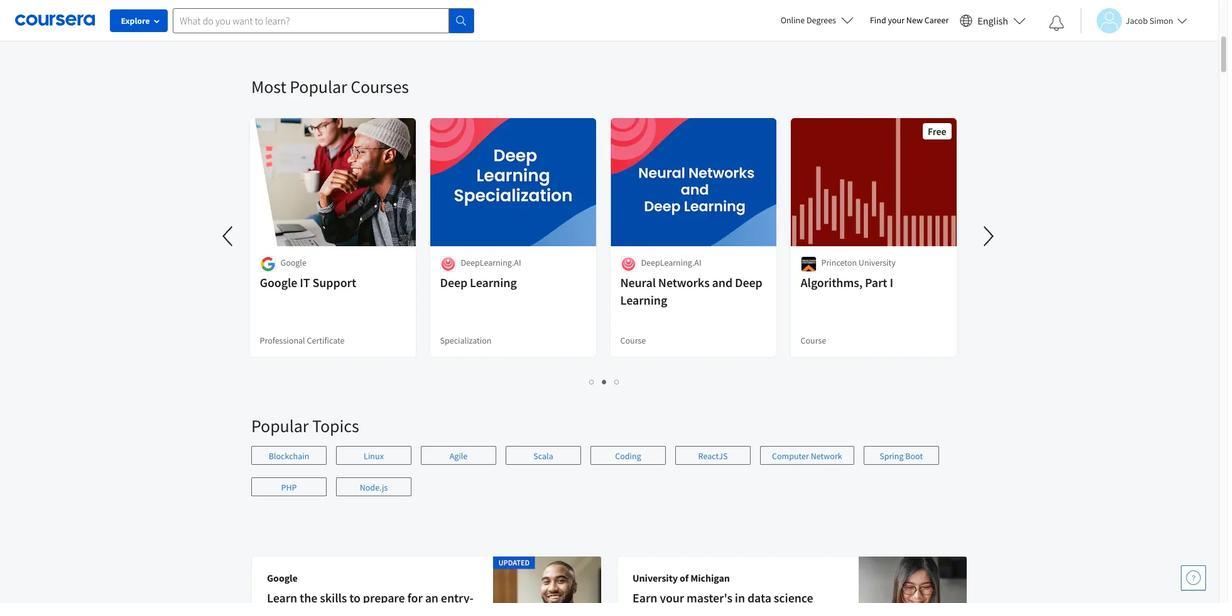 Task type: vqa. For each thing, say whether or not it's contained in the screenshot.
the Visit the learner help center
no



Task type: describe. For each thing, give the bounding box(es) containing it.
coding
[[615, 451, 642, 462]]

english button
[[956, 0, 1031, 41]]

deeplearning.ai image for neural networks and deep learning
[[621, 256, 637, 272]]

find your new career link
[[864, 13, 956, 28]]

0 vertical spatial popular
[[290, 75, 347, 98]]

earn your degree carousel element
[[0, 0, 968, 38]]

google image
[[260, 256, 276, 272]]

topics
[[312, 415, 359, 437]]

jacob
[[1126, 15, 1148, 26]]

spring
[[880, 451, 904, 462]]

jacob simon
[[1126, 15, 1174, 26]]

2 vertical spatial google
[[267, 572, 298, 585]]

find your new career
[[870, 14, 949, 26]]

of
[[680, 572, 689, 585]]

blockchain link
[[251, 446, 327, 465]]

google link
[[251, 556, 603, 603]]

0 horizontal spatial learning
[[470, 275, 517, 290]]

reactjs link
[[676, 446, 751, 465]]

it
[[300, 275, 311, 290]]

spring boot
[[880, 451, 923, 462]]

network
[[811, 451, 843, 462]]

university of michigan link
[[617, 556, 968, 603]]

list containing blockchain
[[251, 446, 968, 509]]

0 vertical spatial google
[[281, 257, 307, 268]]

professional certificate
[[260, 335, 345, 346]]

simon
[[1150, 15, 1174, 26]]

linux link
[[336, 446, 412, 465]]

3 button
[[611, 375, 624, 389]]

princeton
[[822, 257, 858, 268]]

deep learning
[[441, 275, 517, 290]]

2
[[602, 376, 607, 388]]

explore
[[121, 15, 150, 26]]

princeton university image
[[801, 256, 817, 272]]

your
[[888, 14, 905, 26]]

coursera image
[[15, 10, 95, 30]]

node.js link
[[336, 478, 412, 497]]

What do you want to learn? text field
[[173, 8, 449, 33]]

neural
[[621, 275, 656, 290]]

popular topics
[[251, 415, 359, 437]]

professional
[[260, 335, 306, 346]]

coding link
[[591, 446, 666, 465]]

computer network
[[772, 451, 843, 462]]

university of michigan
[[633, 572, 730, 585]]

degrees
[[807, 14, 837, 26]]

online
[[781, 14, 805, 26]]

php link
[[251, 478, 327, 497]]

online degrees
[[781, 14, 837, 26]]

linux
[[364, 451, 384, 462]]

algorithms, part i
[[801, 275, 894, 290]]

spring boot link
[[864, 446, 939, 465]]

computer
[[772, 451, 810, 462]]

deep inside neural networks and deep learning
[[736, 275, 763, 290]]

1 vertical spatial popular
[[251, 415, 309, 437]]

i
[[891, 275, 894, 290]]

michigan
[[691, 572, 730, 585]]

agile link
[[421, 446, 497, 465]]

next slide image
[[974, 221, 1004, 251]]



Task type: locate. For each thing, give the bounding box(es) containing it.
node.js
[[360, 482, 388, 493]]

1 deeplearning.ai image from the left
[[441, 256, 456, 272]]

popular
[[290, 75, 347, 98], [251, 415, 309, 437]]

course for algorithms, part i
[[801, 335, 827, 346]]

popular right most
[[290, 75, 347, 98]]

list inside most popular courses carousel element
[[251, 375, 959, 389]]

0 horizontal spatial deep
[[441, 275, 468, 290]]

0 vertical spatial list
[[251, 13, 959, 26]]

deep up specialization
[[441, 275, 468, 290]]

php
[[281, 482, 297, 493]]

1 list from the top
[[251, 13, 959, 26]]

and
[[713, 275, 733, 290]]

networks
[[659, 275, 710, 290]]

1 vertical spatial learning
[[621, 292, 668, 308]]

university up part
[[859, 257, 896, 268]]

find
[[870, 14, 887, 26]]

deeplearning.ai image up deep learning
[[441, 256, 456, 272]]

0 horizontal spatial university
[[633, 572, 678, 585]]

career
[[925, 14, 949, 26]]

deeplearning.ai image
[[441, 256, 456, 272], [621, 256, 637, 272]]

blockchain
[[269, 451, 309, 462]]

deeplearning.ai for networks
[[642, 257, 702, 268]]

university left of
[[633, 572, 678, 585]]

deeplearning.ai up deep learning
[[461, 257, 522, 268]]

course
[[621, 335, 647, 346], [801, 335, 827, 346]]

1 horizontal spatial learning
[[621, 292, 668, 308]]

list containing 1
[[251, 375, 959, 389]]

new
[[907, 14, 923, 26]]

2 deeplearning.ai from the left
[[642, 257, 702, 268]]

deeplearning.ai
[[461, 257, 522, 268], [642, 257, 702, 268]]

list
[[251, 13, 959, 26], [251, 375, 959, 389], [251, 446, 968, 509]]

scala link
[[506, 446, 581, 465]]

neural networks and deep learning
[[621, 275, 763, 308]]

specialization
[[441, 335, 492, 346]]

reactjs
[[699, 451, 728, 462]]

google
[[281, 257, 307, 268], [260, 275, 298, 290], [267, 572, 298, 585]]

course down algorithms,
[[801, 335, 827, 346]]

1 horizontal spatial deep
[[736, 275, 763, 290]]

university
[[859, 257, 896, 268], [633, 572, 678, 585]]

course up 3 button
[[621, 335, 647, 346]]

1 vertical spatial university
[[633, 572, 678, 585]]

1 horizontal spatial university
[[859, 257, 896, 268]]

2 list from the top
[[251, 375, 959, 389]]

deep
[[441, 275, 468, 290], [736, 275, 763, 290]]

1 vertical spatial google
[[260, 275, 298, 290]]

deep right and
[[736, 275, 763, 290]]

agile
[[450, 451, 468, 462]]

1 vertical spatial list
[[251, 375, 959, 389]]

2 vertical spatial list
[[251, 446, 968, 509]]

support
[[313, 275, 357, 290]]

0 horizontal spatial deeplearning.ai
[[461, 257, 522, 268]]

learning
[[470, 275, 517, 290], [621, 292, 668, 308]]

2 course from the left
[[801, 335, 827, 346]]

None search field
[[173, 8, 475, 33]]

show notifications image
[[1050, 16, 1065, 31]]

english
[[978, 14, 1009, 27]]

course for neural networks and deep learning
[[621, 335, 647, 346]]

1 button
[[586, 375, 599, 389]]

university inside most popular courses carousel element
[[859, 257, 896, 268]]

0 vertical spatial learning
[[470, 275, 517, 290]]

1 horizontal spatial course
[[801, 335, 827, 346]]

0 horizontal spatial course
[[621, 335, 647, 346]]

deeplearning.ai for learning
[[461, 257, 522, 268]]

2 deep from the left
[[736, 275, 763, 290]]

deeplearning.ai up networks
[[642, 257, 702, 268]]

1 deep from the left
[[441, 275, 468, 290]]

1 deeplearning.ai from the left
[[461, 257, 522, 268]]

2 button
[[599, 375, 611, 389]]

previous slide image
[[214, 221, 244, 251]]

0 vertical spatial university
[[859, 257, 896, 268]]

1 horizontal spatial deeplearning.ai
[[642, 257, 702, 268]]

3
[[615, 376, 620, 388]]

jacob simon button
[[1081, 8, 1188, 33]]

part
[[866, 275, 888, 290]]

most
[[251, 75, 286, 98]]

courses
[[351, 75, 409, 98]]

scala
[[534, 451, 554, 462]]

1 horizontal spatial deeplearning.ai image
[[621, 256, 637, 272]]

certificate
[[307, 335, 345, 346]]

free
[[929, 125, 947, 138]]

online degrees button
[[771, 6, 864, 34]]

princeton university
[[822, 257, 896, 268]]

algorithms,
[[801, 275, 863, 290]]

deeplearning.ai image up neural
[[621, 256, 637, 272]]

2 deeplearning.ai image from the left
[[621, 256, 637, 272]]

computer network link
[[761, 446, 855, 465]]

popular up blockchain "link"
[[251, 415, 309, 437]]

university inside "university of michigan" link
[[633, 572, 678, 585]]

1
[[590, 376, 595, 388]]

3 list from the top
[[251, 446, 968, 509]]

help center image
[[1187, 571, 1202, 586]]

google it support
[[260, 275, 357, 290]]

list inside earn your degree carousel element
[[251, 13, 959, 26]]

boot
[[906, 451, 923, 462]]

0 horizontal spatial deeplearning.ai image
[[441, 256, 456, 272]]

most popular courses
[[251, 75, 409, 98]]

deeplearning.ai image for deep learning
[[441, 256, 456, 272]]

learning inside neural networks and deep learning
[[621, 292, 668, 308]]

explore button
[[110, 9, 168, 32]]

most popular courses carousel element
[[214, 38, 1004, 400]]

1 course from the left
[[621, 335, 647, 346]]



